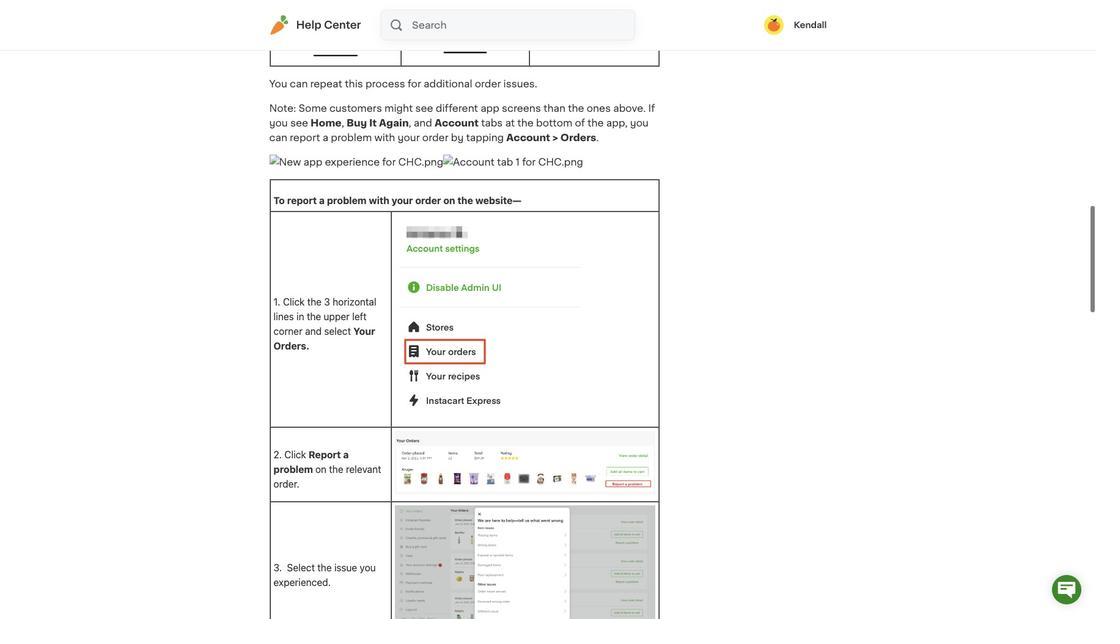 Task type: locate. For each thing, give the bounding box(es) containing it.
web1.png image
[[395, 215, 585, 420]]

1 vertical spatial see
[[290, 118, 308, 128]]

1 vertical spatial and
[[305, 326, 322, 337]]

on inside on the relevant order.
[[315, 464, 326, 475]]

can down 'note:'
[[269, 132, 287, 142]]

the left issue
[[317, 562, 332, 573]]

1 horizontal spatial and
[[414, 118, 432, 128]]

0 vertical spatial and
[[414, 118, 432, 128]]

you down 'note:'
[[269, 118, 288, 128]]

2 , from the left
[[409, 118, 411, 128]]

1 vertical spatial on
[[315, 464, 326, 475]]

you
[[269, 79, 287, 88]]

the left 3 on the top left of the page
[[307, 297, 322, 308]]

might
[[384, 103, 413, 113]]

if
[[648, 103, 655, 113]]

click right 2. at left bottom
[[284, 449, 306, 460]]

0 vertical spatial click
[[283, 297, 305, 308]]

2 horizontal spatial you
[[630, 118, 649, 128]]

3
[[324, 297, 330, 308]]

at
[[505, 118, 515, 128]]

0 horizontal spatial you
[[269, 118, 288, 128]]

account down different
[[435, 118, 479, 128]]

0 horizontal spatial can
[[269, 132, 287, 142]]

buy
[[347, 118, 367, 128]]

and
[[414, 118, 432, 128], [305, 326, 322, 337]]

select the issue you experienced.
[[274, 562, 376, 588]]

click inside click the 3 horizontal lines in the upper left corner and select
[[283, 297, 305, 308]]

tapping
[[466, 132, 504, 142]]

0 horizontal spatial on
[[315, 464, 326, 475]]

1 vertical spatial can
[[269, 132, 287, 142]]

app
[[481, 103, 499, 113]]

0 vertical spatial account
[[435, 118, 479, 128]]

can right you at the left top
[[290, 79, 308, 88]]

you inside the select the issue you experienced.
[[360, 562, 376, 573]]

on down report at bottom left
[[315, 464, 326, 475]]

3.
[[274, 562, 284, 573]]

on
[[443, 195, 455, 206], [315, 464, 326, 475]]

a down the home
[[323, 132, 328, 142]]

help
[[296, 20, 321, 30]]

1 vertical spatial order
[[422, 132, 449, 142]]

your
[[398, 132, 420, 142], [392, 195, 413, 206]]

your down home , buy it again , and account at the top left of the page
[[398, 132, 420, 142]]

report a problem
[[274, 449, 349, 475]]

0 vertical spatial order
[[475, 79, 501, 88]]

, left buy
[[342, 118, 344, 128]]

1 vertical spatial with
[[369, 195, 389, 206]]

account
[[435, 118, 479, 128], [506, 132, 550, 142]]

website—
[[475, 195, 521, 206]]

order inside the tabs at the bottom of the app, you can report a problem with your order by tapping
[[422, 132, 449, 142]]

to
[[274, 195, 285, 206]]

this
[[345, 79, 363, 88]]

problem chc app 5.jpeg image
[[405, 0, 526, 56]]

click the 3 horizontal lines in the upper left corner and select
[[274, 297, 376, 337]]

can inside the tabs at the bottom of the app, you can report a problem with your order by tapping
[[269, 132, 287, 142]]

2 vertical spatial problem
[[274, 464, 313, 475]]

left
[[352, 311, 367, 322]]

in
[[296, 311, 304, 322]]

can
[[290, 79, 308, 88], [269, 132, 287, 142]]

0 vertical spatial a
[[323, 132, 328, 142]]

screens
[[502, 103, 541, 113]]

0 horizontal spatial ,
[[342, 118, 344, 128]]

see down some
[[290, 118, 308, 128]]

account down at
[[506, 132, 550, 142]]

customers
[[329, 103, 382, 113]]

the down screens
[[517, 118, 534, 128]]

0 vertical spatial problem
[[331, 132, 372, 142]]

you inside the note: some customers might see different app screens than the ones above. if you see
[[269, 118, 288, 128]]

and right the again
[[414, 118, 432, 128]]

1 vertical spatial report
[[287, 195, 317, 206]]

1.
[[274, 297, 283, 308]]

0 vertical spatial report
[[290, 132, 320, 142]]

problem
[[331, 132, 372, 142], [327, 195, 366, 206], [274, 464, 313, 475]]

0 vertical spatial your
[[398, 132, 420, 142]]

again
[[379, 118, 409, 128]]

problem down 2. click
[[274, 464, 313, 475]]

1 horizontal spatial ,
[[409, 118, 411, 128]]

report down the home
[[290, 132, 320, 142]]

your down new app experience for chc.png image
[[392, 195, 413, 206]]

bottom
[[536, 118, 572, 128]]

a right report at bottom left
[[343, 449, 349, 460]]

corner
[[274, 326, 303, 337]]

select
[[324, 326, 351, 337]]

0 vertical spatial on
[[443, 195, 455, 206]]

you down above.
[[630, 118, 649, 128]]

select
[[287, 562, 315, 573]]

with
[[374, 132, 395, 142], [369, 195, 389, 206]]

on left website—
[[443, 195, 455, 206]]

,
[[342, 118, 344, 128], [409, 118, 411, 128]]

with down the again
[[374, 132, 395, 142]]

2 vertical spatial a
[[343, 449, 349, 460]]

, down might
[[409, 118, 411, 128]]

experienced.
[[274, 577, 331, 588]]

a
[[323, 132, 328, 142], [319, 195, 325, 206], [343, 449, 349, 460]]

1 horizontal spatial you
[[360, 562, 376, 573]]

0 vertical spatial can
[[290, 79, 308, 88]]

1 vertical spatial account
[[506, 132, 550, 142]]

select_issue_experienced web.png image
[[395, 506, 655, 619]]

the up "of"
[[568, 103, 584, 113]]

a inside the tabs at the bottom of the app, you can report a problem with your order by tapping
[[323, 132, 328, 142]]

see
[[415, 103, 433, 113], [290, 118, 308, 128]]

click up in
[[283, 297, 305, 308]]

problem down buy
[[331, 132, 372, 142]]

0 vertical spatial see
[[415, 103, 433, 113]]

1 horizontal spatial on
[[443, 195, 455, 206]]

click
[[283, 297, 305, 308], [284, 449, 306, 460]]

help center link
[[269, 15, 361, 35]]

the down report at bottom left
[[329, 464, 343, 475]]

order
[[475, 79, 501, 88], [422, 132, 449, 142], [415, 195, 441, 206]]

1 vertical spatial your
[[392, 195, 413, 206]]

0 horizontal spatial account
[[435, 118, 479, 128]]

problem down new app experience for chc.png image
[[327, 195, 366, 206]]

you right issue
[[360, 562, 376, 573]]

see right might
[[415, 103, 433, 113]]

0 horizontal spatial and
[[305, 326, 322, 337]]

account > orders .
[[506, 132, 599, 142]]

the
[[568, 103, 584, 113], [517, 118, 534, 128], [588, 118, 604, 128], [458, 195, 473, 206], [307, 297, 322, 308], [307, 311, 321, 322], [329, 464, 343, 475], [317, 562, 332, 573]]

report
[[290, 132, 320, 142], [287, 195, 317, 206]]

your inside the tabs at the bottom of the app, you can report a problem with your order by tapping
[[398, 132, 420, 142]]

horizontal
[[333, 297, 376, 308]]

and left select
[[305, 326, 322, 337]]

0 vertical spatial with
[[374, 132, 395, 142]]

2.
[[274, 449, 282, 460]]

problem inside the tabs at the bottom of the app, you can report a problem with your order by tapping
[[331, 132, 372, 142]]

issue
[[334, 562, 357, 573]]

on the relevant order.
[[274, 464, 381, 490]]

you
[[269, 118, 288, 128], [630, 118, 649, 128], [360, 562, 376, 573]]

some
[[299, 103, 327, 113]]

a right to
[[319, 195, 325, 206]]

report right to
[[287, 195, 317, 206]]

with down new app experience for chc.png image
[[369, 195, 389, 206]]

by
[[451, 132, 464, 142]]



Task type: vqa. For each thing, say whether or not it's contained in the screenshot.
$ within the '$ 5 47'
no



Task type: describe. For each thing, give the bounding box(es) containing it.
home , buy it again , and account
[[311, 118, 479, 128]]

1 vertical spatial a
[[319, 195, 325, 206]]

your
[[353, 326, 375, 337]]

with inside the tabs at the bottom of the app, you can report a problem with your order by tapping
[[374, 132, 395, 142]]

process
[[366, 79, 405, 88]]

the left website—
[[458, 195, 473, 206]]

user avatar image
[[764, 15, 784, 35]]

new app experience for chc.png image
[[269, 154, 443, 169]]

above.
[[613, 103, 646, 113]]

and inside click the 3 horizontal lines in the upper left corner and select
[[305, 326, 322, 337]]

additional
[[424, 79, 472, 88]]

Search search field
[[411, 10, 634, 40]]

upper
[[324, 311, 350, 322]]

1 horizontal spatial can
[[290, 79, 308, 88]]

web2.png image
[[395, 431, 655, 495]]

orders
[[560, 132, 596, 142]]

kendall link
[[764, 15, 827, 35]]

orders.
[[274, 341, 309, 352]]

different
[[436, 103, 478, 113]]

>
[[553, 132, 558, 142]]

the up .
[[588, 118, 604, 128]]

select_affected_items.png image
[[274, 0, 397, 58]]

issues.
[[504, 79, 537, 88]]

center
[[324, 20, 361, 30]]

order.
[[274, 479, 299, 490]]

tabs
[[481, 118, 503, 128]]

the inside the select the issue you experienced.
[[317, 562, 332, 573]]

report
[[309, 449, 341, 460]]

a inside report a problem
[[343, 449, 349, 460]]

the right in
[[307, 311, 321, 322]]

problem inside report a problem
[[274, 464, 313, 475]]

the inside on the relevant order.
[[329, 464, 343, 475]]

1 vertical spatial problem
[[327, 195, 366, 206]]

you can repeat this process for additional order issues.
[[269, 79, 537, 88]]

report inside the tabs at the bottom of the app, you can report a problem with your order by tapping
[[290, 132, 320, 142]]

tabs at the bottom of the app, you can report a problem with your order by tapping
[[269, 118, 649, 142]]

for
[[408, 79, 421, 88]]

0 horizontal spatial see
[[290, 118, 308, 128]]

it
[[369, 118, 377, 128]]

kendall
[[794, 21, 827, 29]]

1 , from the left
[[342, 118, 344, 128]]

than
[[543, 103, 565, 113]]

home
[[311, 118, 342, 128]]

1 horizontal spatial see
[[415, 103, 433, 113]]

your orders.
[[274, 326, 375, 352]]

note: some customers might see different app screens than the ones above. if you see
[[269, 103, 655, 128]]

you inside the tabs at the bottom of the app, you can report a problem with your order by tapping
[[630, 118, 649, 128]]

repeat
[[310, 79, 342, 88]]

help center
[[296, 20, 361, 30]]

ones
[[587, 103, 611, 113]]

relevant
[[346, 464, 381, 475]]

1 horizontal spatial account
[[506, 132, 550, 142]]

app,
[[606, 118, 628, 128]]

to report a problem with your order on the website—
[[274, 195, 521, 206]]

the inside the note: some customers might see different app screens than the ones above. if you see
[[568, 103, 584, 113]]

of
[[575, 118, 585, 128]]

1 vertical spatial click
[[284, 449, 306, 460]]

account tab 1 for chc.png image
[[443, 154, 583, 169]]

note:
[[269, 103, 296, 113]]

2. click
[[274, 449, 309, 460]]

2 vertical spatial order
[[415, 195, 441, 206]]

lines
[[274, 311, 294, 322]]

.
[[596, 132, 599, 142]]

instacart image
[[269, 15, 289, 35]]



